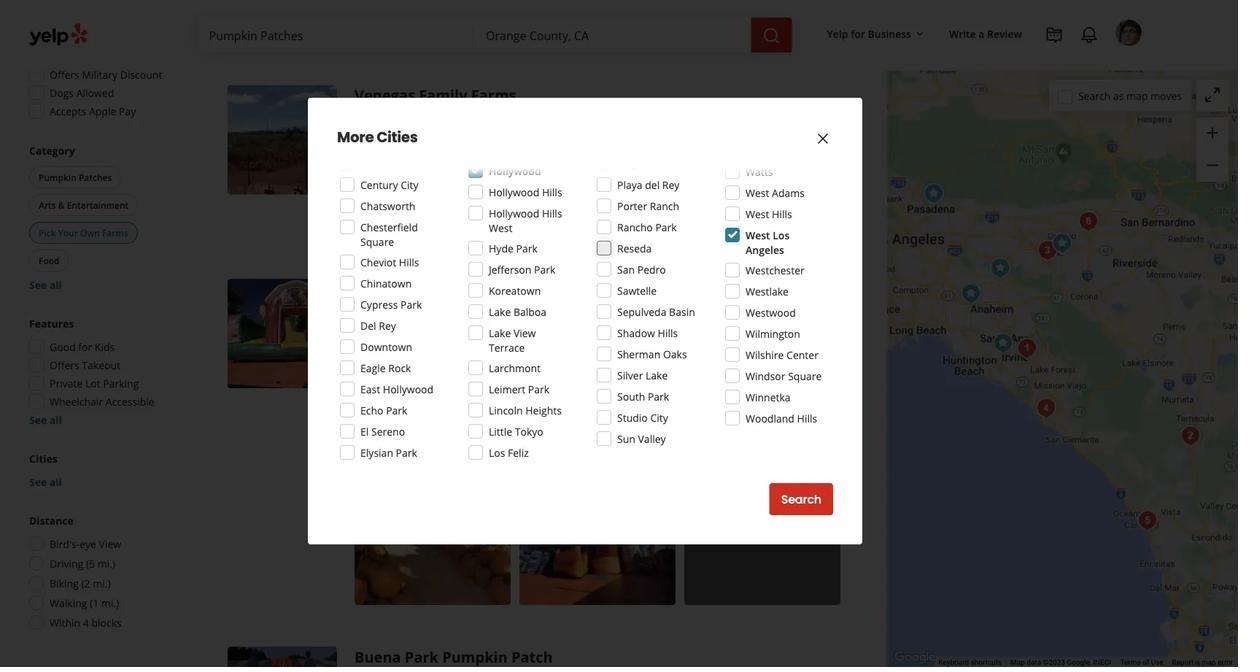 Task type: locate. For each thing, give the bounding box(es) containing it.
hills left entry. at the top of page
[[542, 206, 562, 220]]

pumpkin for pumpkin patches button to the top
[[358, 133, 397, 145]]

16 locally owned v2 image
[[355, 176, 366, 188], [355, 370, 366, 382]]

& inside 'button'
[[58, 199, 65, 211]]

1 vertical spatial see all button
[[29, 413, 62, 427]]

silver lake
[[617, 368, 668, 382]]

1 vertical spatial so
[[724, 406, 735, 420]]

1 vertical spatial see
[[29, 413, 47, 427]]

0 horizontal spatial had
[[394, 421, 412, 435]]

4
[[83, 616, 89, 630]]

pay
[[119, 104, 136, 118]]

2 offers from the top
[[50, 358, 79, 372]]

& up amazing!
[[595, 369, 602, 383]]

1 all from the top
[[50, 278, 62, 292]]

1 horizontal spatial map
[[1202, 658, 1216, 667]]

west
[[746, 186, 770, 200], [746, 207, 770, 221], [489, 221, 513, 235], [746, 228, 770, 242]]

"love that this pumpkin patch
[[371, 198, 519, 211]]

had down these
[[394, 421, 412, 435]]

1 vertical spatial playa
[[617, 178, 643, 192]]

3 see from the top
[[29, 475, 47, 489]]

westwood
[[746, 305, 796, 319]]

hills for woodland hills
[[797, 411, 818, 425]]

1 vertical spatial city
[[651, 411, 668, 424]]

so down on
[[673, 6, 684, 19]]

1 vertical spatial all
[[50, 413, 62, 427]]

0 horizontal spatial enough
[[371, 212, 407, 226]]

the down the husband
[[591, 6, 606, 19]]

hills right 7
[[542, 185, 562, 199]]

was
[[521, 198, 540, 211], [487, 391, 506, 405], [563, 391, 581, 405], [703, 406, 722, 420]]

keyboard shortcuts button
[[939, 657, 1002, 667]]

cities right the more
[[377, 127, 418, 147]]

west for west adams
[[746, 186, 770, 200]]

0 horizontal spatial cities
[[29, 451, 57, 465]]

16 locally owned v2 image for pasadena
[[355, 370, 366, 382]]

pumpkin patches link down balboa
[[494, 325, 575, 340]]

owned down 10:00
[[404, 369, 437, 383]]

hills for shadow hills
[[658, 326, 678, 340]]

offers up dogs
[[50, 68, 79, 81]]

east hollywood
[[361, 382, 434, 396]]

2 16 locally owned v2 image from the top
[[355, 370, 366, 382]]

the inside was free entry. the kids had a great time. not too big but big enough for a few photo opps and the
[[533, 212, 548, 226]]

1 vertical spatial enough
[[472, 406, 508, 420]]

this up at
[[438, 0, 455, 5]]

see all button for features
[[29, 413, 62, 427]]

locally owned & operated for family
[[369, 175, 493, 189]]

we
[[687, 6, 700, 19]]

2
[[682, 391, 687, 405]]

hollywood down hollywood hills
[[489, 206, 540, 220]]

cup
[[653, 6, 670, 19]]

this up few
[[421, 198, 439, 211]]

walking
[[50, 596, 87, 610]]

owned up "the owner (i believe he was the owner) was amazing! he sold us 2 extra large pumpkins
[[560, 369, 592, 383]]

notifications image
[[1081, 26, 1098, 44]]

map right as
[[1127, 89, 1148, 103]]

zoom out image
[[1204, 157, 1222, 174]]

westchester
[[746, 263, 805, 277]]

& right the arts
[[58, 199, 65, 211]]

rancho park
[[617, 220, 677, 234]]

1 vertical spatial the
[[657, 406, 674, 420]]

patches up entertainment
[[79, 171, 112, 183]]

1 vertical spatial search
[[781, 491, 822, 508]]

the inside was free entry. the kids had a great time. not too big but big enough for a few photo opps and the
[[595, 198, 612, 211]]

0 vertical spatial map
[[1127, 89, 1148, 103]]

0 vertical spatial patches
[[399, 133, 434, 145]]

a up the reasonably
[[658, 198, 663, 211]]

1 vertical spatial see all
[[29, 413, 62, 427]]

and up souvenir
[[623, 0, 642, 5]]

open until 10:00 pm
[[355, 348, 453, 362]]

enough
[[371, 212, 407, 226], [472, 406, 508, 420]]

hollywood for hollywood hills
[[489, 185, 540, 199]]

1 vertical spatial 16 locally owned v2 image
[[355, 370, 366, 382]]

city for century city
[[401, 178, 419, 192]]

1 vertical spatial locally
[[369, 369, 402, 383]]

0 horizontal spatial purchased
[[538, 6, 588, 19]]

0 vertical spatial los
[[773, 228, 790, 242]]

were up more…"
[[429, 406, 452, 420]]

koreatown
[[489, 284, 541, 297]]

hana field by tanaka farms image
[[989, 329, 1018, 358]]

blocks
[[92, 616, 122, 630]]

for inside "button"
[[851, 27, 866, 40]]

hills right the cheviot
[[399, 255, 419, 269]]

east
[[361, 382, 380, 396]]

0 horizontal spatial kids
[[95, 340, 115, 354]]

2 locally owned & operated from the top
[[369, 369, 493, 383]]

1 horizontal spatial to
[[511, 406, 521, 420]]

pick
[[39, 227, 56, 239]]

more link left little
[[455, 421, 482, 435]]

rancho
[[617, 220, 653, 234]]

enough up $36.…" on the left
[[371, 212, 407, 226]]

see for category
[[29, 278, 47, 292]]

downtown
[[361, 340, 412, 354]]

pasadena pumpkin patch image
[[920, 179, 949, 208]]

zoom in image
[[1204, 124, 1222, 142]]

16 speech v2 image
[[355, 393, 366, 405]]

city up the 'that' in the top left of the page
[[401, 178, 419, 192]]

enchanted country pumpkins & christmas trees image
[[986, 254, 1015, 283]]

1 vertical spatial accepts
[[50, 104, 86, 118]]

enough inside for $20 total. these were big enough to normally sell for about $50. the price was so low because he said they had more…"
[[472, 406, 508, 420]]

2 see from the top
[[29, 413, 47, 427]]

souvenir
[[609, 6, 650, 19]]

square for windsor square
[[788, 369, 822, 383]]

west up the hyde
[[489, 221, 513, 235]]

park for leimert
[[528, 382, 550, 396]]

park for echo
[[386, 403, 408, 417]]

0 vertical spatial cities
[[377, 127, 418, 147]]

view inside lake view terrace
[[514, 326, 536, 340]]

open left now
[[50, 13, 76, 27]]

family
[[419, 85, 468, 105]]

1 see all button from the top
[[29, 278, 62, 292]]

0 horizontal spatial pumpkin patches
[[39, 171, 112, 183]]

had inside was free entry. the kids had a great time. not too big but big enough for a few photo opps and the
[[637, 198, 655, 211]]

1 locally from the top
[[369, 175, 402, 189]]

& for "16 locally owned v2" icon related to pasadena
[[439, 369, 447, 383]]

could
[[703, 6, 729, 19]]

west los angeles
[[746, 228, 790, 257]]

1 horizontal spatial he
[[800, 406, 812, 420]]

playa left vista
[[617, 157, 643, 170]]

a left few
[[426, 212, 432, 226]]

playa
[[617, 157, 643, 170], [617, 178, 643, 192]]

distance
[[29, 513, 74, 527]]

owned for pasadena
[[404, 369, 437, 383]]

0 vertical spatial all
[[50, 278, 62, 292]]

2 horizontal spatial pumpkin patches
[[497, 327, 572, 339]]

business
[[574, 175, 616, 189]]

1 horizontal spatial rey
[[663, 178, 680, 192]]

playa vista
[[617, 157, 668, 170]]

hollywood
[[489, 164, 541, 178], [489, 185, 540, 199], [489, 206, 540, 220], [383, 382, 434, 396]]

user actions element
[[816, 18, 1163, 108]]

park for south
[[648, 389, 669, 403]]

hollywood up hollywood hills
[[489, 164, 541, 178]]

0 vertical spatial were
[[604, 212, 628, 226]]

0 horizontal spatial farms
[[102, 227, 128, 239]]

valley
[[638, 432, 666, 446]]

2 locally from the top
[[369, 369, 402, 383]]

0 vertical spatial search
[[1079, 89, 1111, 103]]

0 vertical spatial to
[[404, 6, 414, 19]]

offers military discount
[[50, 68, 162, 81]]

0 vertical spatial open
[[50, 13, 76, 27]]

business
[[868, 27, 912, 40]]

private lot parking
[[50, 376, 139, 390]]

pumpkins were reasonably priced! 6 pumpkins
[[551, 212, 781, 226]]

1 vertical spatial view
[[99, 537, 121, 551]]

1 horizontal spatial search
[[1079, 89, 1111, 103]]

search image
[[763, 27, 781, 45]]

los left the feliz
[[489, 446, 505, 459]]

all for features
[[50, 413, 62, 427]]

walking (1 mi.)
[[50, 596, 119, 610]]

1 horizontal spatial patches
[[399, 133, 434, 145]]

hollywood inside hollywood hills west
[[489, 206, 540, 220]]

for down the 'that' in the top left of the page
[[410, 212, 424, 226]]

for down the but
[[783, 212, 797, 226]]

los up angeles
[[773, 228, 790, 242]]

was inside was free entry. the kids had a great time. not too big but big enough for a few photo opps and the
[[521, 198, 540, 211]]

for left $20
[[797, 391, 811, 405]]

0 horizontal spatial open
[[50, 13, 76, 27]]

search inside button
[[781, 491, 822, 508]]

0 horizontal spatial view
[[99, 537, 121, 551]]

eagle
[[361, 361, 386, 375]]

1 see from the top
[[29, 278, 47, 292]]

accepts down open now on the top of the page
[[50, 31, 86, 45]]

patches
[[399, 133, 434, 145], [79, 171, 112, 183], [538, 327, 572, 339]]

dogs
[[50, 86, 74, 100]]

pumpkin patches for pumpkin patches button to the bottom
[[497, 327, 572, 339]]

1 vertical spatial purchased
[[538, 6, 588, 19]]

he right believe
[[473, 391, 485, 405]]

good for kids
[[50, 340, 115, 354]]

sepulveda basin
[[617, 305, 695, 319]]

enter
[[416, 6, 442, 19]]

south coast farms farmstand image
[[1032, 394, 1061, 423]]

0 vertical spatial rey
[[663, 178, 680, 192]]

0 vertical spatial until
[[494, 0, 516, 5]]

0 vertical spatial view
[[514, 326, 536, 340]]

(131 reviews)
[[457, 303, 519, 317]]

this inside "i never knew this existed until recently! my husband and i came on saturday and purchased tickets to enter at 1:30pm. we also purchased the souvenir cup so we could pick out 15…"
[[438, 0, 455, 5]]

accepts down dogs
[[50, 104, 86, 118]]

operated up the pumpkin
[[449, 175, 493, 189]]

view inside option group
[[99, 537, 121, 551]]

hills for hollywood hills
[[542, 185, 562, 199]]

2 all from the top
[[50, 413, 62, 427]]

arts
[[39, 199, 56, 211]]

mi.) right the (5
[[98, 557, 115, 570]]

map left error
[[1202, 658, 1216, 667]]

offers for offers military discount
[[50, 68, 79, 81]]

1 horizontal spatial more link
[[455, 421, 482, 435]]

park for hyde
[[516, 241, 538, 255]]

venegas family farms link
[[355, 85, 516, 105]]

big
[[759, 198, 773, 211], [795, 198, 809, 211], [455, 406, 469, 420]]

few
[[435, 212, 452, 226]]

was free entry. the kids had a great time. not too big but big enough for a few photo opps and the
[[371, 198, 809, 226]]

hills down $20
[[797, 411, 818, 425]]

owner
[[395, 391, 425, 405]]

until down zoos
[[385, 348, 406, 362]]

san pedro
[[617, 262, 666, 276]]

recently!
[[518, 0, 559, 5]]

big right the but
[[795, 198, 809, 211]]

lake for lake balboa
[[489, 305, 511, 319]]

playa up kids
[[617, 178, 643, 192]]

mi.) for driving (5 mi.)
[[98, 557, 115, 570]]

0 vertical spatial he
[[473, 391, 485, 405]]

locally for venegas
[[369, 175, 402, 189]]

square inside chesterfield square
[[361, 235, 394, 249]]

west down west adams
[[746, 207, 770, 221]]

1 vertical spatial he
[[800, 406, 812, 420]]

shortcuts
[[971, 658, 1002, 667]]

mi.) right (1
[[101, 596, 119, 610]]

mi.) right "(2"
[[93, 576, 111, 590]]

1 vertical spatial open
[[355, 348, 382, 362]]

None search field
[[197, 18, 795, 53]]

had
[[637, 198, 655, 211], [394, 421, 412, 435]]

0 vertical spatial so
[[673, 6, 684, 19]]

1 horizontal spatial pumpkin patches link
[[494, 325, 575, 340]]

0 horizontal spatial to
[[404, 6, 414, 19]]

see all button up distance
[[29, 475, 62, 489]]

hills up oaks
[[658, 326, 678, 340]]

square down center at right bottom
[[788, 369, 822, 383]]

1 locally owned & operated from the top
[[369, 175, 493, 189]]

open down 'petting'
[[355, 348, 382, 362]]

0 vertical spatial kids
[[424, 327, 442, 339]]

pumpkin inside 'group'
[[39, 171, 76, 183]]

write
[[950, 27, 976, 40]]

1 horizontal spatial until
[[494, 0, 516, 5]]

pumpkin patches button down venegas
[[355, 132, 436, 146]]

1 horizontal spatial had
[[637, 198, 655, 211]]

so
[[673, 6, 684, 19], [724, 406, 735, 420]]

offers up private
[[50, 358, 79, 372]]

accepts for accepts apple pay
[[50, 104, 86, 118]]

a right write on the right top
[[979, 27, 985, 40]]

patches down balboa
[[538, 327, 572, 339]]

1 vertical spatial more link
[[455, 421, 482, 435]]

pumpkin
[[441, 198, 487, 211]]

allowed
[[76, 86, 114, 100]]

2 playa from the top
[[617, 178, 643, 192]]

0 vertical spatial enough
[[371, 212, 407, 226]]

the down 16 family owned v2 icon
[[508, 391, 524, 405]]

all down the food button
[[50, 278, 62, 292]]

group containing category
[[26, 143, 181, 292]]

0 vertical spatial lake
[[489, 305, 511, 319]]

carlsbad strawberry company image
[[1134, 506, 1163, 535]]

the left kids
[[595, 198, 612, 211]]

0 vertical spatial 16 locally owned v2 image
[[355, 176, 366, 188]]

takeout
[[82, 358, 120, 372]]

0 horizontal spatial so
[[673, 6, 684, 19]]

1 horizontal spatial more
[[455, 421, 482, 435]]

farms right the own
[[102, 227, 128, 239]]

0 horizontal spatial were
[[429, 406, 452, 420]]

2 horizontal spatial pumpkin patches button
[[494, 325, 575, 340]]

own
[[80, 227, 100, 239]]

so down the large
[[724, 406, 735, 420]]

about
[[603, 406, 631, 420]]

patches down venegas family farms link
[[399, 133, 434, 145]]

locally owned & operated up "love that this pumpkin patch
[[369, 175, 493, 189]]

the down free
[[533, 212, 548, 226]]

2 vertical spatial see all
[[29, 475, 62, 489]]

hollywood up hollywood hills west
[[489, 185, 540, 199]]

echo
[[361, 403, 384, 417]]

0 horizontal spatial until
[[385, 348, 406, 362]]

for $36.…"
[[371, 212, 797, 241]]

hyde
[[489, 241, 514, 255]]

west inside the west los angeles
[[746, 228, 770, 242]]

info icon image
[[620, 175, 632, 187], [620, 175, 632, 187], [653, 369, 665, 381], [653, 369, 665, 381]]

view down balboa
[[514, 326, 536, 340]]

2 see all button from the top
[[29, 413, 62, 427]]

1 horizontal spatial view
[[514, 326, 536, 340]]

"i
[[371, 0, 377, 5]]

west inside hollywood hills west
[[489, 221, 513, 235]]

yelp for business button
[[822, 20, 932, 47]]

1 horizontal spatial so
[[724, 406, 735, 420]]

1 vertical spatial rey
[[379, 319, 396, 332]]

he left said
[[800, 406, 812, 420]]

see all up distance
[[29, 475, 62, 489]]

hills inside hollywood hills west
[[542, 206, 562, 220]]

operated for pumpkin
[[449, 369, 493, 383]]

cheviot
[[361, 255, 396, 269]]

cities inside 'dialog'
[[377, 127, 418, 147]]

3.4 star rating image
[[355, 304, 434, 318]]

2 vertical spatial lake
[[646, 368, 668, 382]]

kids up 10:00
[[424, 327, 442, 339]]

little rascals pumpkin patch image
[[1074, 207, 1104, 236]]

16 locally owned v2 image up 16 speech v2 image
[[355, 176, 366, 188]]

0 horizontal spatial big
[[455, 406, 469, 420]]

accepts apple pay
[[50, 104, 136, 118]]

2 vertical spatial all
[[50, 475, 62, 489]]

operated up believe
[[449, 369, 493, 383]]

lake for lake view terrace
[[489, 326, 511, 340]]

2 vertical spatial pumpkin patches
[[497, 327, 572, 339]]

1 vertical spatial more
[[455, 421, 482, 435]]

mi.) for walking (1 mi.)
[[101, 596, 119, 610]]

so inside for $20 total. these were big enough to normally sell for about $50. the price was so low because he said they had more…"
[[724, 406, 735, 420]]

1 accepts from the top
[[50, 31, 86, 45]]

pumpkin patches button up the arts & entertainment
[[29, 166, 121, 188]]

more cities dialog
[[0, 0, 1239, 667]]

0 vertical spatial this
[[438, 0, 455, 5]]

pasadena
[[355, 279, 425, 299]]

0 vertical spatial see all button
[[29, 278, 62, 292]]

0 vertical spatial square
[[361, 235, 394, 249]]

option group
[[25, 513, 181, 634]]

hills down adams
[[772, 207, 792, 221]]

chinatown
[[361, 276, 412, 290]]

0 vertical spatial city
[[401, 178, 419, 192]]

lake
[[489, 305, 511, 319], [489, 326, 511, 340], [646, 368, 668, 382]]

open for open until 10:00 pm
[[355, 348, 382, 362]]

sell
[[568, 406, 584, 420]]

to inside "i never knew this existed until recently! my husband and i came on saturday and purchased tickets to enter at 1:30pm. we also purchased the souvenir cup so we could pick out 15…"
[[404, 6, 414, 19]]

1 vertical spatial until
[[385, 348, 406, 362]]

0 vertical spatial locally
[[369, 175, 402, 189]]

pick
[[732, 6, 751, 19]]

hollywood hills west
[[489, 206, 562, 235]]

1 vertical spatial the
[[533, 212, 548, 226]]

more down the 'that' in the top left of the page
[[405, 227, 432, 241]]

locally for pasadena
[[369, 369, 402, 383]]

were inside for $20 total. these were big enough to normally sell for about $50. the price was so low because he said they had more…"
[[429, 406, 452, 420]]

0 horizontal spatial and
[[512, 212, 530, 226]]

were down kids
[[604, 212, 628, 226]]

owned up the 'that' in the top left of the page
[[404, 175, 437, 189]]

sawtelle
[[617, 284, 657, 297]]

lake down koreatown
[[489, 305, 511, 319]]

city down sold on the bottom right of the page
[[651, 411, 668, 424]]

shadow hills
[[617, 326, 678, 340]]

1 horizontal spatial pumpkin patches button
[[355, 132, 436, 146]]

farms right family
[[471, 85, 516, 105]]

pumpkin patches down balboa
[[497, 327, 572, 339]]

2 accepts from the top
[[50, 104, 86, 118]]

for right yelp
[[851, 27, 866, 40]]

west up angeles
[[746, 228, 770, 242]]

1 horizontal spatial purchased
[[759, 0, 810, 5]]

big right the too
[[759, 198, 773, 211]]

google image
[[891, 648, 939, 667]]

playa for playa del rey
[[617, 178, 643, 192]]

wheelchair
[[50, 394, 103, 408]]

0 vertical spatial locally owned & operated
[[369, 175, 493, 189]]

group
[[1197, 118, 1229, 182], [26, 143, 181, 292], [25, 316, 181, 427], [29, 451, 181, 489]]

(131
[[457, 303, 477, 317]]

pumpkin patches up the arts & entertainment
[[39, 171, 112, 183]]

little tokyo
[[489, 424, 544, 438]]

expand map image
[[1204, 86, 1222, 104]]

1 playa from the top
[[617, 157, 643, 170]]

pumpkin for leftmost pumpkin patches button
[[39, 171, 76, 183]]

1 vertical spatial were
[[429, 406, 452, 420]]

until up 'we'
[[494, 0, 516, 5]]

option group containing distance
[[25, 513, 181, 634]]

terrace
[[489, 340, 525, 354]]

1 vertical spatial mi.)
[[93, 576, 111, 590]]

yelp
[[827, 27, 849, 40]]

0 horizontal spatial the
[[595, 198, 612, 211]]

1 see all from the top
[[29, 278, 62, 292]]

lake inside lake view terrace
[[489, 326, 511, 340]]

wilmington
[[746, 327, 801, 340]]

pumpkin patches button down balboa
[[494, 325, 575, 340]]

for right sell
[[587, 406, 600, 420]]

reseda
[[617, 241, 652, 255]]

had up the reasonably
[[637, 198, 655, 211]]

0 horizontal spatial the
[[508, 391, 524, 405]]

1 vertical spatial had
[[394, 421, 412, 435]]

kids up takeout
[[95, 340, 115, 354]]

2 see all from the top
[[29, 413, 62, 427]]

kids inside button
[[424, 327, 442, 339]]

and up pick
[[738, 0, 757, 5]]

1 vertical spatial patches
[[79, 171, 112, 183]]

he inside for $20 total. these were big enough to normally sell for about $50. the price was so low because he said they had more…"
[[800, 406, 812, 420]]

2 vertical spatial mi.)
[[101, 596, 119, 610]]

square for chesterfield square
[[361, 235, 394, 249]]

all down wheelchair
[[50, 413, 62, 427]]

lake up terrace
[[489, 326, 511, 340]]

1 16 locally owned v2 image from the top
[[355, 176, 366, 188]]

1 horizontal spatial enough
[[472, 406, 508, 420]]

1 offers from the top
[[50, 68, 79, 81]]

to up little tokyo
[[511, 406, 521, 420]]

see all button down wheelchair
[[29, 413, 62, 427]]

kenny's strawberry farm image
[[1177, 422, 1206, 451]]

low
[[738, 406, 755, 420]]

more left little
[[455, 421, 482, 435]]

more link down the 'that' in the top left of the page
[[405, 227, 432, 241]]

more link
[[405, 227, 432, 241], [455, 421, 482, 435]]

said
[[814, 406, 834, 420]]

terms
[[1121, 658, 1141, 667]]

venegas family farms image
[[228, 85, 337, 195]]

2 horizontal spatial patches
[[538, 327, 572, 339]]

0 vertical spatial more
[[405, 227, 432, 241]]

accepts for accepts credit cards
[[50, 31, 86, 45]]

0 vertical spatial the
[[595, 198, 612, 211]]

pumpkin patches for pumpkin patches button to the top
[[358, 133, 434, 145]]

offers takeout
[[50, 358, 120, 372]]

pumpkin patches down venegas
[[358, 133, 434, 145]]

& for "16 locally owned v2" icon associated with venegas
[[439, 175, 447, 189]]



Task type: vqa. For each thing, say whether or not it's contained in the screenshot.
leftmost he
yes



Task type: describe. For each thing, give the bounding box(es) containing it.
0 horizontal spatial rey
[[379, 319, 396, 332]]

3 see all button from the top
[[29, 475, 62, 489]]

map for error
[[1202, 658, 1216, 667]]

was inside for $20 total. these were big enough to normally sell for about $50. the price was so low because he said they had more…"
[[703, 406, 722, 420]]

cards
[[120, 31, 148, 45]]

1 horizontal spatial big
[[759, 198, 773, 211]]

the inside "i never knew this existed until recently! my husband and i came on saturday and purchased tickets to enter at 1:30pm. we also purchased the souvenir cup so we could pick out 15…"
[[591, 6, 606, 19]]

16 chevron down v2 image
[[914, 28, 926, 40]]

1 vertical spatial patch
[[512, 647, 553, 667]]

driving
[[50, 557, 83, 570]]

playa del rey
[[617, 178, 680, 192]]

0 horizontal spatial more link
[[405, 227, 432, 241]]

venegas family farms image
[[1048, 229, 1077, 258]]

see for features
[[29, 413, 47, 427]]

private
[[50, 376, 83, 390]]

large
[[717, 391, 741, 405]]

petting zoos
[[358, 327, 412, 339]]

to inside for $20 total. these were big enough to normally sell for about $50. the price was so low because he said they had more…"
[[511, 406, 521, 420]]

accepts credit cards
[[50, 31, 148, 45]]

existed
[[458, 0, 492, 5]]

arts & entertainment button
[[29, 194, 138, 216]]

0 vertical spatial pumpkin patches button
[[355, 132, 436, 146]]

park for elysian
[[396, 446, 417, 459]]

see all for features
[[29, 413, 62, 427]]

time.
[[693, 198, 717, 211]]

elysian
[[361, 446, 393, 459]]

16 years in business v2 image
[[511, 176, 523, 188]]

and inside was free entry. the kids had a great time. not too big but big enough for a few photo opps and the
[[512, 212, 530, 226]]

park for buena
[[405, 647, 439, 667]]

1 horizontal spatial and
[[623, 0, 642, 5]]

owner)
[[527, 391, 560, 405]]

playa for playa vista
[[617, 157, 643, 170]]

but
[[776, 198, 792, 211]]

frosty's forest pumpkin patch image
[[1034, 236, 1063, 265]]

projects image
[[1046, 26, 1063, 44]]

1 vertical spatial cities
[[29, 451, 57, 465]]

hollywood down "rock"
[[383, 382, 434, 396]]

enough inside was free entry. the kids had a great time. not too big but big enough for a few photo opps and the
[[371, 212, 407, 226]]

(131 reviews) link
[[457, 302, 519, 317]]

until inside "i never knew this existed until recently! my husband and i came on saturday and purchased tickets to enter at 1:30pm. we also purchased the souvenir cup so we could pick out 15…"
[[494, 0, 516, 5]]

so inside "i never knew this existed until recently! my husband and i came on saturday and purchased tickets to enter at 1:30pm. we also purchased the souvenir cup so we could pick out 15…"
[[673, 6, 684, 19]]

7 years in business
[[526, 175, 616, 189]]

cypress park
[[361, 297, 422, 311]]

price
[[677, 406, 701, 420]]

hollywood for hollywood
[[489, 164, 541, 178]]

pumpkins down entry. at the top of page
[[551, 212, 602, 226]]

woodland hills
[[746, 411, 818, 425]]

apple
[[89, 104, 116, 118]]

mi.) for biking (2 mi.)
[[93, 576, 111, 590]]

0 horizontal spatial los
[[489, 446, 505, 459]]

venegas family farms
[[355, 85, 516, 105]]

16 locally owned v2 image for venegas
[[355, 176, 366, 188]]

1 vertical spatial this
[[421, 198, 439, 211]]

for up offers takeout
[[78, 340, 92, 354]]

leimert park
[[489, 382, 550, 396]]

1 vertical spatial kids
[[95, 340, 115, 354]]

el sereno
[[361, 424, 405, 438]]

porter
[[617, 199, 647, 213]]

vista
[[645, 157, 668, 170]]

within 4 blocks
[[50, 616, 122, 630]]

i
[[644, 0, 647, 5]]

search for search as map moves
[[1079, 89, 1111, 103]]

owned for venegas
[[404, 175, 437, 189]]

ranch
[[650, 199, 680, 213]]

sherman oaks
[[617, 347, 687, 361]]

0 vertical spatial patch
[[498, 279, 539, 299]]

we
[[498, 6, 513, 19]]

kids activities link
[[421, 325, 488, 340]]

group containing cities
[[29, 451, 181, 489]]

wheelchair accessible
[[50, 394, 154, 408]]

map for moves
[[1127, 89, 1148, 103]]

tokyo
[[515, 424, 544, 438]]

0 horizontal spatial pumpkin patches button
[[29, 166, 121, 188]]

amazing!
[[584, 391, 627, 405]]

echo park
[[361, 403, 408, 417]]

as
[[1114, 89, 1124, 103]]

eagle rock
[[361, 361, 411, 375]]

hills for cheviot hills
[[399, 255, 419, 269]]

1 horizontal spatial were
[[604, 212, 628, 226]]

2 horizontal spatial big
[[795, 198, 809, 211]]

park for jefferson
[[534, 262, 556, 276]]

0 horizontal spatial more
[[405, 227, 432, 241]]

0 vertical spatial farms
[[471, 85, 516, 105]]

porter ranch
[[617, 199, 680, 213]]

accessible
[[106, 394, 154, 408]]

pick your own farms button
[[29, 222, 138, 244]]

close image
[[815, 130, 832, 147]]

inegi
[[1094, 658, 1112, 667]]

los inside the west los angeles
[[773, 228, 790, 242]]

watts
[[746, 165, 773, 178]]

2 horizontal spatial and
[[738, 0, 757, 5]]

west for west hills
[[746, 207, 770, 221]]

los feliz
[[489, 446, 529, 459]]

"i never knew this existed until recently! my husband and i came on saturday and purchased tickets to enter at 1:30pm. we also purchased the souvenir cup so we could pick out 15…"
[[371, 0, 810, 19]]

a right report
[[1196, 658, 1200, 667]]

food
[[39, 254, 60, 266]]

hollywood for hollywood hills west
[[489, 206, 540, 220]]

hyde park
[[489, 241, 538, 255]]

buena park pumpkin patch link
[[355, 647, 553, 667]]

pumpkins down the too
[[730, 212, 781, 226]]

pedro
[[638, 262, 666, 276]]

2 vertical spatial the
[[508, 391, 524, 405]]

came
[[650, 0, 676, 5]]

of
[[1143, 658, 1150, 667]]

$36.…"
[[371, 227, 403, 241]]

kids activities
[[424, 327, 485, 339]]

pumpkin patches for leftmost pumpkin patches button
[[39, 171, 112, 183]]

3 see all from the top
[[29, 475, 62, 489]]

within
[[50, 616, 80, 630]]

never
[[380, 0, 407, 5]]

hills for hollywood hills west
[[542, 206, 562, 220]]

see all button for category
[[29, 278, 62, 292]]

0 vertical spatial purchased
[[759, 0, 810, 5]]

open now
[[50, 13, 100, 27]]

0 horizontal spatial patches
[[79, 171, 112, 183]]

operated for family
[[449, 175, 493, 189]]

map region
[[750, 0, 1239, 667]]

the original manassero farms market image
[[1013, 334, 1042, 363]]

16 speech v2 image
[[355, 199, 366, 211]]

see all for category
[[29, 278, 62, 292]]

search for search
[[781, 491, 822, 508]]

food button
[[29, 250, 69, 272]]

adams
[[772, 186, 805, 200]]

16 family owned v2 image
[[511, 370, 523, 382]]

1 vertical spatial pumpkin patches link
[[494, 325, 575, 340]]

locally owned & operated for pumpkin
[[369, 369, 493, 383]]

buena park pumpkin patch image
[[957, 279, 986, 308]]

big inside for $20 total. these were big enough to normally sell for about $50. the price was so low because he said they had more…"
[[455, 406, 469, 420]]

for inside for $36.…"
[[783, 212, 797, 226]]

military
[[82, 68, 118, 81]]

eye
[[80, 537, 96, 551]]

0 vertical spatial pumpkin patches link
[[355, 132, 436, 146]]

del rey
[[361, 319, 396, 332]]

also
[[516, 6, 535, 19]]

because
[[757, 406, 797, 420]]

basin
[[669, 305, 695, 319]]

buena
[[355, 647, 401, 667]]

pasadena pumpkin patch image
[[228, 279, 337, 388]]

city for studio city
[[651, 411, 668, 424]]

group containing features
[[25, 316, 181, 427]]

winnetka
[[746, 390, 791, 404]]

these
[[398, 406, 426, 420]]

el
[[361, 424, 369, 438]]

report
[[1173, 658, 1194, 667]]

lot
[[85, 376, 100, 390]]

farms inside button
[[102, 227, 128, 239]]

normally
[[523, 406, 566, 420]]

oaks
[[663, 347, 687, 361]]

pumpkins up because
[[744, 391, 795, 405]]

2 vertical spatial pumpkin patches button
[[494, 325, 575, 340]]

west for west los angeles
[[746, 228, 770, 242]]

operated up south
[[605, 369, 648, 383]]

a inside "link"
[[979, 27, 985, 40]]

hills for west hills
[[772, 207, 792, 221]]

the inside for $20 total. these were big enough to normally sell for about $50. the price was so low because he said they had more…"
[[657, 406, 674, 420]]

(1
[[90, 596, 99, 610]]

park for cypress
[[401, 297, 422, 311]]

in
[[562, 175, 571, 189]]

for inside was free entry. the kids had a great time. not too big but big enough for a few photo opps and the
[[410, 212, 424, 226]]

& for 16 family owned v2 icon
[[595, 369, 602, 383]]

all for category
[[50, 278, 62, 292]]

sherman
[[617, 347, 661, 361]]

open for open now
[[50, 13, 76, 27]]

offers for offers takeout
[[50, 358, 79, 372]]

park for rancho
[[656, 220, 677, 234]]

believe
[[436, 391, 470, 405]]

keyboard shortcuts
[[939, 658, 1002, 667]]

now
[[79, 13, 100, 27]]

zoos
[[392, 327, 412, 339]]

pumpkin for pumpkin patches button to the bottom
[[497, 327, 536, 339]]

kids activities button
[[421, 325, 488, 340]]

7
[[526, 175, 531, 189]]

3 all from the top
[[50, 475, 62, 489]]

had inside for $20 total. these were big enough to normally sell for about $50. the price was so low because he said they had more…"
[[394, 421, 412, 435]]



